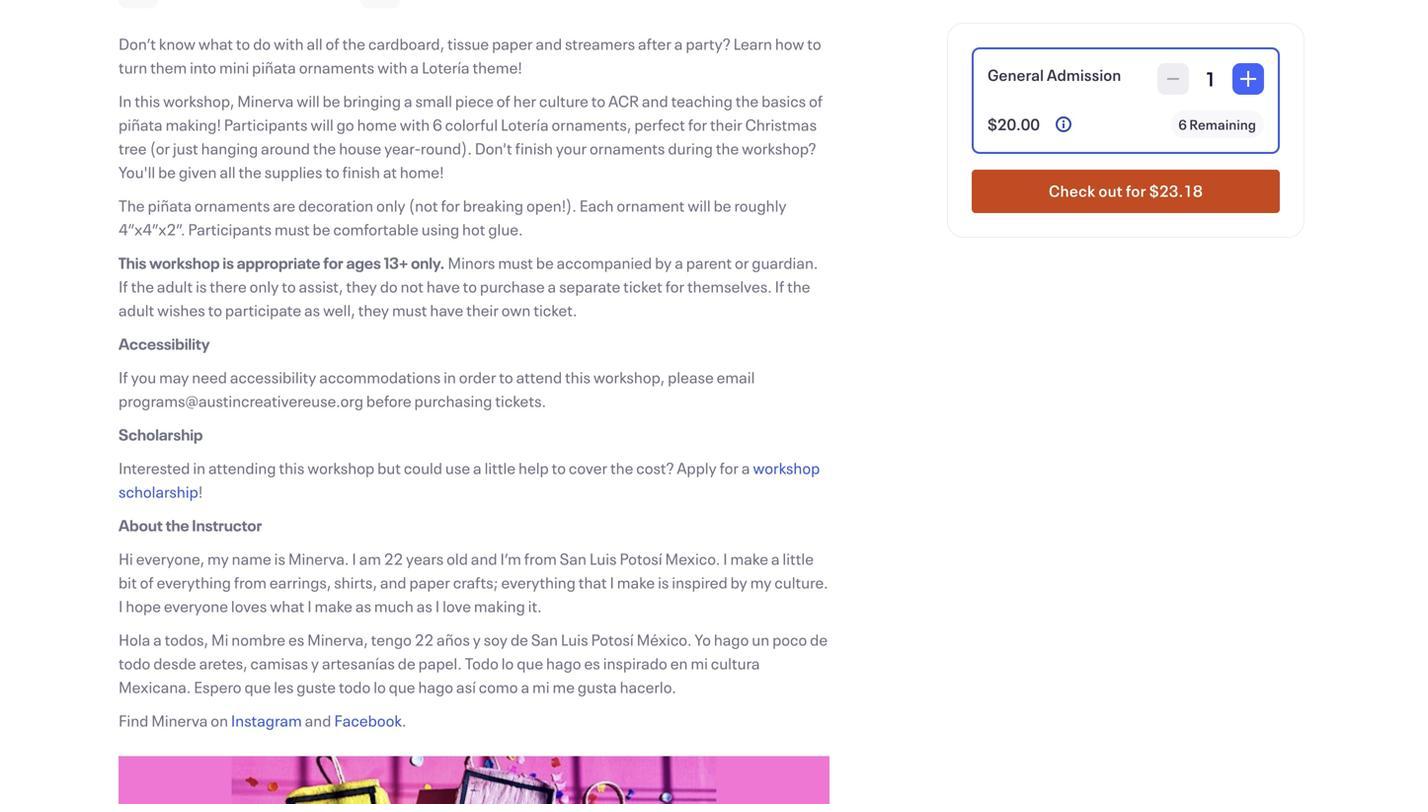 Task type: vqa. For each thing, say whether or not it's contained in the screenshot.
Bingo
no



Task type: locate. For each thing, give the bounding box(es) containing it.
0 vertical spatial y
[[473, 630, 481, 651]]

0 horizontal spatial ornaments
[[195, 195, 270, 216]]

luis up that
[[589, 549, 617, 570]]

gusta
[[578, 677, 617, 698]]

the down guardian.
[[787, 276, 810, 297]]

potosí up inspirado
[[591, 630, 634, 651]]

finish left your at the top
[[515, 138, 553, 159]]

ornaments down the given
[[195, 195, 270, 216]]

the
[[342, 33, 365, 54], [736, 90, 759, 112], [313, 138, 336, 159], [716, 138, 739, 159], [238, 161, 262, 183], [131, 276, 154, 297], [787, 276, 810, 297], [610, 458, 633, 479], [165, 515, 189, 536]]

que up como
[[517, 653, 543, 675]]

make
[[730, 549, 768, 570], [617, 572, 655, 594], [315, 596, 353, 617]]

0 horizontal spatial workshop,
[[163, 90, 234, 112]]

0 horizontal spatial lo
[[373, 677, 386, 698]]

1 vertical spatial san
[[531, 630, 558, 651]]

0 horizontal spatial luis
[[561, 630, 588, 651]]

their
[[710, 114, 742, 135], [466, 300, 499, 321]]

2 horizontal spatial hago
[[714, 630, 749, 651]]

1 vertical spatial lo
[[373, 677, 386, 698]]

0 horizontal spatial paper
[[409, 572, 450, 594]]

will up around
[[297, 90, 320, 112]]

poco
[[772, 630, 807, 651]]

minerva inside in this workshop, minerva will be bringing a small piece of her culture to acr and teaching the basics of piñata making! participants will go home with 6 colorful lotería ornaments, perfect for their christmas tree (or just hanging around the house year-round). don't finish your ornaments during the workshop? you'll be given all the supplies to finish at home!
[[237, 90, 294, 112]]

only inside "the piñata ornaments are decoration only (not for breaking open!). each ornament will be roughly 4"x4"x2". participants must be comfortable using hot glue."
[[376, 195, 406, 216]]

must down the not
[[392, 300, 427, 321]]

a right 'after'
[[674, 33, 683, 54]]

their left own in the left of the page
[[466, 300, 499, 321]]

make right mexico.
[[730, 549, 768, 570]]

1 horizontal spatial lo
[[501, 653, 514, 675]]

do
[[253, 33, 271, 54], [380, 276, 398, 297]]

they right "well,"
[[358, 300, 389, 321]]

this right the attending at the left
[[279, 458, 305, 479]]

not
[[401, 276, 424, 297]]

0 vertical spatial piñata
[[252, 57, 296, 78]]

as down shirts,
[[355, 596, 371, 617]]

everything up it.
[[501, 572, 576, 594]]

culture.
[[775, 572, 828, 594]]

0 horizontal spatial what
[[198, 33, 233, 54]]

1 vertical spatial piñata
[[119, 114, 163, 135]]

0 horizontal spatial my
[[207, 549, 229, 570]]

only up comfortable
[[376, 195, 406, 216]]

home!
[[400, 161, 444, 183]]

ornaments,
[[552, 114, 631, 135]]

will left go
[[311, 114, 334, 135]]

how
[[775, 33, 804, 54]]

supplies
[[264, 161, 322, 183]]

to down 'this workshop is appropriate for ages 13+ only.'
[[282, 276, 296, 297]]

luis inside hi everyone, my name is minerva. i am 22 years old and i'm from san luis potosí mexico. i make a little bit of everything from earrings, shirts, and paper crafts; everything that i make is inspired by my culture. i hope everyone loves what i make as much as i love making it.
[[589, 549, 617, 570]]

1 vertical spatial luis
[[561, 630, 588, 651]]

i'm
[[500, 549, 521, 570]]

by up 'ticket'
[[655, 252, 672, 274]]

1 vertical spatial y
[[311, 653, 319, 675]]

of inside the don't know what to do with all of the cardboard, tissue paper and streamers after a party? learn how to turn them into mini piñata ornaments with a lotería theme!
[[325, 33, 339, 54]]

the inside the don't know what to do with all of the cardboard, tissue paper and streamers after a party? learn how to turn them into mini piñata ornaments with a lotería theme!
[[342, 33, 365, 54]]

0 vertical spatial hago
[[714, 630, 749, 651]]

lotería
[[422, 57, 470, 78], [501, 114, 549, 135]]

to
[[236, 33, 250, 54], [807, 33, 821, 54], [591, 90, 606, 112], [325, 161, 339, 183], [282, 276, 296, 297], [463, 276, 477, 297], [208, 300, 222, 321], [499, 367, 513, 388], [552, 458, 566, 479]]

you'll
[[119, 161, 155, 183]]

as
[[304, 300, 320, 321], [355, 596, 371, 617], [416, 596, 432, 617]]

22 for tengo
[[415, 630, 434, 651]]

4"x4"x2".
[[119, 219, 185, 240]]

1 vertical spatial their
[[466, 300, 499, 321]]

lotería down the her
[[501, 114, 549, 135]]

0 vertical spatial paper
[[492, 33, 533, 54]]

guste
[[297, 677, 336, 698]]

culture
[[539, 90, 588, 112]]

don't know what to do with all of the cardboard, tissue paper and streamers after a party? learn how to turn them into mini piñata ornaments with a lotería theme!
[[119, 33, 821, 78]]

if down guardian.
[[775, 276, 784, 297]]

0 horizontal spatial everything
[[157, 572, 231, 594]]

1 horizontal spatial paper
[[492, 33, 533, 54]]

san up that
[[560, 549, 587, 570]]

do inside the don't know what to do with all of the cardboard, tissue paper and streamers after a party? learn how to turn them into mini piñata ornaments with a lotería theme!
[[253, 33, 271, 54]]

and inside in this workshop, minerva will be bringing a small piece of her culture to acr and teaching the basics of piñata making! participants will go home with 6 colorful lotería ornaments, perfect for their christmas tree (or just hanging around the house year-round). don't finish your ornaments during the workshop? you'll be given all the supplies to finish at home!
[[642, 90, 668, 112]]

find
[[119, 711, 148, 732]]

1 horizontal spatial ornaments
[[299, 57, 374, 78]]

from
[[524, 549, 557, 570], [234, 572, 267, 594]]

1 vertical spatial mi
[[532, 677, 550, 698]]

2 vertical spatial piñata
[[148, 195, 192, 216]]

lo up como
[[501, 653, 514, 675]]

don't
[[119, 33, 156, 54]]

a up 'culture.'
[[771, 549, 780, 570]]

a right the apply
[[742, 458, 750, 479]]

be down (or
[[158, 161, 176, 183]]

1 horizontal spatial luis
[[589, 549, 617, 570]]

they
[[346, 276, 377, 297], [358, 300, 389, 321]]

y left soy
[[473, 630, 481, 651]]

roughly
[[734, 195, 787, 216]]

0 vertical spatial this
[[135, 90, 160, 112]]

lotería down tissue
[[422, 57, 470, 78]]

0 horizontal spatial minerva
[[151, 711, 208, 732]]

they down ages
[[346, 276, 377, 297]]

given
[[179, 161, 217, 183]]

0 horizontal spatial 22
[[384, 549, 403, 570]]

1 horizontal spatial hago
[[546, 653, 581, 675]]

teaching
[[671, 90, 733, 112]]

all inside the don't know what to do with all of the cardboard, tissue paper and streamers after a party? learn how to turn them into mini piñata ornaments with a lotería theme!
[[307, 33, 323, 54]]

participants up there
[[188, 219, 272, 240]]

of right bit
[[140, 572, 154, 594]]

have
[[427, 276, 460, 297], [430, 300, 463, 321]]

san inside hi everyone, my name is minerva. i am 22 years old and i'm from san luis potosí mexico. i make a little bit of everything from earrings, shirts, and paper crafts; everything that i make is inspired by my culture. i hope everyone loves what i make as much as i love making it.
[[560, 549, 587, 570]]

for down teaching
[[688, 114, 707, 135]]

todo
[[119, 653, 150, 675], [339, 677, 371, 698]]

using
[[421, 219, 459, 240]]

a
[[674, 33, 683, 54], [410, 57, 419, 78], [404, 90, 412, 112], [675, 252, 683, 274], [548, 276, 556, 297], [473, 458, 482, 479], [742, 458, 750, 479], [771, 549, 780, 570], [153, 630, 162, 651], [521, 677, 529, 698]]

in up !
[[193, 458, 206, 479]]

own
[[502, 300, 531, 321]]

potosí inside hola a todos, mi nombre es minerva, tengo 22 años y soy de san luis potosí méxico. yo hago un poco de todo desde aretes, camisas y artesanías de papel. todo lo que hago es inspirado en mi cultura mexicana. espero que les guste todo lo que hago así como a mi me gusta hacerlo.
[[591, 630, 634, 651]]

1 horizontal spatial lotería
[[501, 114, 549, 135]]

cultura
[[711, 653, 760, 675]]

1 vertical spatial in
[[193, 458, 206, 479]]

this
[[119, 252, 146, 274]]

0 horizontal spatial as
[[304, 300, 320, 321]]

paper inside hi everyone, my name is minerva. i am 22 years old and i'm from san luis potosí mexico. i make a little bit of everything from earrings, shirts, and paper crafts; everything that i make is inspired by my culture. i hope everyone loves what i make as much as i love making it.
[[409, 572, 450, 594]]

everything
[[157, 572, 231, 594], [501, 572, 576, 594]]

0 horizontal spatial hago
[[418, 677, 453, 698]]

0 vertical spatial luis
[[589, 549, 617, 570]]

paper up the theme!
[[492, 33, 533, 54]]

1 vertical spatial little
[[783, 549, 814, 570]]

in up purchasing
[[444, 367, 456, 388]]

at
[[383, 161, 397, 183]]

minerva down mini
[[237, 90, 294, 112]]

all
[[307, 33, 323, 54], [220, 161, 236, 183]]

luis up me
[[561, 630, 588, 651]]

participants inside "the piñata ornaments are decoration only (not for breaking open!). each ornament will be roughly 4"x4"x2". participants must be comfortable using hot glue."
[[188, 219, 272, 240]]

san
[[560, 549, 587, 570], [531, 630, 558, 651]]

this right in
[[135, 90, 160, 112]]

paper
[[492, 33, 533, 54], [409, 572, 450, 594]]

1 horizontal spatial all
[[307, 33, 323, 54]]

así
[[456, 677, 476, 698]]

after
[[638, 33, 671, 54]]

to up tickets.
[[499, 367, 513, 388]]

is inside minors must be accompanied by a parent or guardian. if the adult is there only to assist, they do not have to purchase a separate ticket for themselves. if the adult wishes to participate as well, they must have their own ticket.
[[196, 276, 207, 297]]

interested in attending this workshop but could use a little help to cover the cost? apply for a
[[119, 458, 750, 479]]

small
[[415, 90, 452, 112]]

ornament
[[617, 195, 685, 216]]

and up perfect
[[642, 90, 668, 112]]

1 vertical spatial participants
[[188, 219, 272, 240]]

1 horizontal spatial y
[[473, 630, 481, 651]]

of left cardboard,
[[325, 33, 339, 54]]

purchase
[[480, 276, 545, 297]]

1 horizontal spatial adult
[[157, 276, 193, 297]]

1 horizontal spatial their
[[710, 114, 742, 135]]

2 vertical spatial ornaments
[[195, 195, 270, 216]]

of inside hi everyone, my name is minerva. i am 22 years old and i'm from san luis potosí mexico. i make a little bit of everything from earrings, shirts, and paper crafts; everything that i make is inspired by my culture. i hope everyone loves what i make as much as i love making it.
[[140, 572, 154, 594]]

go
[[337, 114, 354, 135]]

accompanied
[[557, 252, 652, 274]]

all left cardboard,
[[307, 33, 323, 54]]

1 everything from the left
[[157, 572, 231, 594]]

be left roughly
[[714, 195, 731, 216]]

a right use
[[473, 458, 482, 479]]

22 for am
[[384, 549, 403, 570]]

to inside if you may need accessibility accommodations in order to attend this workshop, please email programs@austincreativereuse.org before purchasing tickets.
[[499, 367, 513, 388]]

must inside "the piñata ornaments are decoration only (not for breaking open!). each ornament will be roughly 4"x4"x2". participants must be comfortable using hot glue."
[[275, 219, 310, 240]]

minerva left on
[[151, 711, 208, 732]]

with inside in this workshop, minerva will be bringing a small piece of her culture to acr and teaching the basics of piñata making! participants will go home with 6 colorful lotería ornaments, perfect for their christmas tree (or just hanging around the house year-round). don't finish your ornaments during the workshop? you'll be given all the supplies to finish at home!
[[400, 114, 430, 135]]

by inside minors must be accompanied by a parent or guardian. if the adult is there only to assist, they do not have to purchase a separate ticket for themselves. if the adult wishes to participate as well, they must have their own ticket.
[[655, 252, 672, 274]]

all inside in this workshop, minerva will be bringing a small piece of her culture to acr and teaching the basics of piñata making! participants will go home with 6 colorful lotería ornaments, perfect for their christmas tree (or just hanging around the house year-round). don't finish your ornaments during the workshop? you'll be given all the supplies to finish at home!
[[220, 161, 236, 183]]

0 vertical spatial ornaments
[[299, 57, 374, 78]]

0 vertical spatial by
[[655, 252, 672, 274]]

help
[[519, 458, 549, 479]]

do left the not
[[380, 276, 398, 297]]

22 inside hola a todos, mi nombre es minerva, tengo 22 años y soy de san luis potosí méxico. yo hago un poco de todo desde aretes, camisas y artesanías de papel. todo lo que hago es inspirado en mi cultura mexicana. espero que les guste todo lo que hago así como a mi me gusta hacerlo.
[[415, 630, 434, 651]]

must up purchase
[[498, 252, 533, 274]]

ornaments inside the don't know what to do with all of the cardboard, tissue paper and streamers after a party? learn how to turn them into mini piñata ornaments with a lotería theme!
[[299, 57, 374, 78]]

little
[[484, 458, 516, 479], [783, 549, 814, 570]]

mi right the 'en'
[[691, 653, 708, 675]]

(or
[[150, 138, 170, 159]]

will right ornament
[[688, 195, 711, 216]]

de down tengo at the left bottom of page
[[398, 653, 416, 675]]

do inside minors must be accompanied by a parent or guardian. if the adult is there only to assist, they do not have to purchase a separate ticket for themselves. if the adult wishes to participate as well, they must have their own ticket.
[[380, 276, 398, 297]]

1 vertical spatial with
[[377, 57, 407, 78]]

as inside minors must be accompanied by a parent or guardian. if the adult is there only to assist, they do not have to purchase a separate ticket for themselves. if the adult wishes to participate as well, they must have their own ticket.
[[304, 300, 320, 321]]

to right help
[[552, 458, 566, 479]]

0 vertical spatial todo
[[119, 653, 150, 675]]

1 horizontal spatial san
[[560, 549, 587, 570]]

what
[[198, 33, 233, 54], [270, 596, 304, 617]]

1 horizontal spatial from
[[524, 549, 557, 570]]

0 vertical spatial only
[[376, 195, 406, 216]]

1 vertical spatial 22
[[415, 630, 434, 651]]

0 horizontal spatial do
[[253, 33, 271, 54]]

0 vertical spatial participants
[[224, 114, 308, 135]]

for inside in this workshop, minerva will be bringing a small piece of her culture to acr and teaching the basics of piñata making! participants will go home with 6 colorful lotería ornaments, perfect for their christmas tree (or just hanging around the house year-round). don't finish your ornaments during the workshop? you'll be given all the supplies to finish at home!
[[688, 114, 707, 135]]

1 vertical spatial will
[[311, 114, 334, 135]]

0 vertical spatial all
[[307, 33, 323, 54]]

be up go
[[323, 90, 340, 112]]

if down this
[[119, 276, 128, 297]]

email
[[717, 367, 755, 388]]

as right the much
[[416, 596, 432, 617]]

by
[[655, 252, 672, 274], [730, 572, 747, 594]]

0 vertical spatial their
[[710, 114, 742, 135]]

of left the her
[[497, 90, 510, 112]]

little left help
[[484, 458, 516, 479]]

0 vertical spatial what
[[198, 33, 233, 54]]

finish down house
[[342, 161, 380, 183]]

the left house
[[313, 138, 336, 159]]

instagram
[[231, 711, 302, 732]]

for right 'ticket'
[[665, 276, 684, 297]]

workshop down 4"x4"x2".
[[149, 252, 220, 274]]

know
[[159, 33, 196, 54]]

2 horizontal spatial make
[[730, 549, 768, 570]]

0 horizontal spatial by
[[655, 252, 672, 274]]

workshop left but
[[307, 458, 374, 479]]

1 horizontal spatial what
[[270, 596, 304, 617]]

todo down the hola
[[119, 653, 150, 675]]

0 horizontal spatial san
[[531, 630, 558, 651]]

each
[[579, 195, 614, 216]]

use
[[445, 458, 470, 479]]

1 horizontal spatial must
[[392, 300, 427, 321]]

cardboard,
[[368, 33, 445, 54]]

1 vertical spatial this
[[565, 367, 591, 388]]

0 horizontal spatial must
[[275, 219, 310, 240]]

0 horizontal spatial all
[[220, 161, 236, 183]]

0 vertical spatial lotería
[[422, 57, 470, 78]]

may
[[159, 367, 189, 388]]

ornaments up bringing
[[299, 57, 374, 78]]

separate
[[559, 276, 620, 297]]

1 vertical spatial from
[[234, 572, 267, 594]]

1 horizontal spatial my
[[750, 572, 772, 594]]

2 everything from the left
[[501, 572, 576, 594]]

1 vertical spatial potosí
[[591, 630, 634, 651]]

0 vertical spatial san
[[560, 549, 587, 570]]

0 vertical spatial potosí
[[620, 549, 662, 570]]

1 horizontal spatial do
[[380, 276, 398, 297]]

potosí left mexico.
[[620, 549, 662, 570]]

learn
[[733, 33, 772, 54]]

of right basics
[[809, 90, 823, 112]]

1 horizontal spatial finish
[[515, 138, 553, 159]]

find minerva on instagram and facebook .
[[119, 711, 406, 732]]

a left small
[[404, 90, 412, 112]]

0 vertical spatial lo
[[501, 653, 514, 675]]

i left the love
[[435, 596, 440, 617]]

0 vertical spatial from
[[524, 549, 557, 570]]

es up gusta
[[584, 653, 600, 675]]

piñata inside the don't know what to do with all of the cardboard, tissue paper and streamers after a party? learn how to turn them into mini piñata ornaments with a lotería theme!
[[252, 57, 296, 78]]

with
[[274, 33, 304, 54], [377, 57, 407, 78], [400, 114, 430, 135]]

workshop
[[149, 252, 220, 274], [307, 458, 374, 479], [753, 458, 820, 479]]

party?
[[686, 33, 730, 54]]

and
[[536, 33, 562, 54], [642, 90, 668, 112], [471, 549, 497, 570], [380, 572, 407, 594], [305, 711, 331, 732]]

workshop inside workshop scholarship
[[753, 458, 820, 479]]

1 horizontal spatial by
[[730, 572, 747, 594]]

ornaments
[[299, 57, 374, 78], [590, 138, 665, 159], [195, 195, 270, 216]]

0 horizontal spatial adult
[[119, 300, 154, 321]]

0 vertical spatial in
[[444, 367, 456, 388]]

ornaments inside in this workshop, minerva will be bringing a small piece of her culture to acr and teaching the basics of piñata making! participants will go home with 6 colorful lotería ornaments, perfect for their christmas tree (or just hanging around the house year-round). don't finish your ornaments during the workshop? you'll be given all the supplies to finish at home!
[[590, 138, 665, 159]]

0 vertical spatial must
[[275, 219, 310, 240]]

6
[[433, 114, 442, 135]]

if inside if you may need accessibility accommodations in order to attend this workshop, please email programs@austincreativereuse.org before purchasing tickets.
[[119, 367, 128, 388]]

2 horizontal spatial this
[[565, 367, 591, 388]]

a up ticket.
[[548, 276, 556, 297]]

adult
[[157, 276, 193, 297], [119, 300, 154, 321]]

will
[[297, 90, 320, 112], [311, 114, 334, 135], [688, 195, 711, 216]]

is left there
[[196, 276, 207, 297]]

of
[[325, 33, 339, 54], [497, 90, 510, 112], [809, 90, 823, 112], [140, 572, 154, 594]]

y up guste
[[311, 653, 319, 675]]

a right como
[[521, 677, 529, 698]]

workshop, left "please" on the top
[[593, 367, 665, 388]]

participants inside in this workshop, minerva will be bringing a small piece of her culture to acr and teaching the basics of piñata making! participants will go home with 6 colorful lotería ornaments, perfect for their christmas tree (or just hanging around the house year-round). don't finish your ornaments during the workshop? you'll be given all the supplies to finish at home!
[[224, 114, 308, 135]]

what up into in the top left of the page
[[198, 33, 233, 54]]

what inside hi everyone, my name is minerva. i am 22 years old and i'm from san luis potosí mexico. i make a little bit of everything from earrings, shirts, and paper crafts; everything that i make is inspired by my culture. i hope everyone loves what i make as much as i love making it.
[[270, 596, 304, 617]]

from right i'm
[[524, 549, 557, 570]]

round).
[[421, 138, 472, 159]]

glue.
[[488, 219, 523, 240]]

hago down papel.
[[418, 677, 453, 698]]

san down it.
[[531, 630, 558, 651]]

2 vertical spatial with
[[400, 114, 430, 135]]

todo down artesanías
[[339, 677, 371, 698]]

if left you
[[119, 367, 128, 388]]

22 inside hi everyone, my name is minerva. i am 22 years old and i'm from san luis potosí mexico. i make a little bit of everything from earrings, shirts, and paper crafts; everything that i make is inspired by my culture. i hope everyone loves what i make as much as i love making it.
[[384, 549, 403, 570]]

be up purchase
[[536, 252, 554, 274]]

years
[[406, 549, 444, 570]]

0 horizontal spatial lotería
[[422, 57, 470, 78]]

their down teaching
[[710, 114, 742, 135]]

do right know at the top left
[[253, 33, 271, 54]]

1 horizontal spatial minerva
[[237, 90, 294, 112]]

un
[[752, 630, 769, 651]]

1 vertical spatial by
[[730, 572, 747, 594]]

little inside hi everyone, my name is minerva. i am 22 years old and i'm from san luis potosí mexico. i make a little bit of everything from earrings, shirts, and paper crafts; everything that i make is inspired by my culture. i hope everyone loves what i make as much as i love making it.
[[783, 549, 814, 570]]

0 horizontal spatial in
[[193, 458, 206, 479]]

1 vertical spatial todo
[[339, 677, 371, 698]]

i left the am
[[352, 549, 356, 570]]

1 vertical spatial lotería
[[501, 114, 549, 135]]



Task type: describe. For each thing, give the bounding box(es) containing it.
making
[[474, 596, 525, 617]]

lotería inside in this workshop, minerva will be bringing a small piece of her culture to acr and teaching the basics of piñata making! participants will go home with 6 colorful lotería ornaments, perfect for their christmas tree (or just hanging around the house year-round). don't finish your ornaments during the workshop? you'll be given all the supplies to finish at home!
[[501, 114, 549, 135]]

their inside minors must be accompanied by a parent or guardian. if the adult is there only to assist, they do not have to purchase a separate ticket for themselves. if the adult wishes to participate as well, they must have their own ticket.
[[466, 300, 499, 321]]

to up decoration
[[325, 161, 339, 183]]

ornaments inside "the piñata ornaments are decoration only (not for breaking open!). each ornament will be roughly 4"x4"x2". participants must be comfortable using hot glue."
[[195, 195, 270, 216]]

in inside if you may need accessibility accommodations in order to attend this workshop, please email programs@austincreativereuse.org before purchasing tickets.
[[444, 367, 456, 388]]

2 vertical spatial hago
[[418, 677, 453, 698]]

i left "hope"
[[119, 596, 123, 617]]

minors
[[448, 252, 495, 274]]

attending
[[208, 458, 276, 479]]

1 vertical spatial minerva
[[151, 711, 208, 732]]

a inside hi everyone, my name is minerva. i am 22 years old and i'm from san luis potosí mexico. i make a little bit of everything from earrings, shirts, and paper crafts; everything that i make is inspired by my culture. i hope everyone loves what i make as much as i love making it.
[[771, 549, 780, 570]]

workshop, inside if you may need accessibility accommodations in order to attend this workshop, please email programs@austincreativereuse.org before purchasing tickets.
[[593, 367, 665, 388]]

tree
[[119, 138, 147, 159]]

this inside in this workshop, minerva will be bringing a small piece of her culture to acr and teaching the basics of piñata making! participants will go home with 6 colorful lotería ornaments, perfect for their christmas tree (or just hanging around the house year-round). don't finish your ornaments during the workshop? you'll be given all the supplies to finish at home!
[[135, 90, 160, 112]]

2 horizontal spatial must
[[498, 252, 533, 274]]

themselves.
[[687, 276, 772, 297]]

or
[[735, 252, 749, 274]]

nombre
[[231, 630, 285, 651]]

1 vertical spatial my
[[750, 572, 772, 594]]

old
[[447, 549, 468, 570]]

be inside minors must be accompanied by a parent or guardian. if the adult is there only to assist, they do not have to purchase a separate ticket for themselves. if the adult wishes to participate as well, they must have their own ticket.
[[536, 252, 554, 274]]

to up ornaments,
[[591, 90, 606, 112]]

les
[[274, 677, 294, 698]]

for right the apply
[[720, 458, 739, 479]]

please
[[668, 367, 714, 388]]

1 horizontal spatial this
[[279, 458, 305, 479]]

1 vertical spatial finish
[[342, 161, 380, 183]]

piñata inside "the piñata ornaments are decoration only (not for breaking open!). each ornament will be roughly 4"x4"x2". participants must be comfortable using hot glue."
[[148, 195, 192, 216]]

0 vertical spatial finish
[[515, 138, 553, 159]]

accommodations
[[319, 367, 441, 388]]

the left "cost?"
[[610, 458, 633, 479]]

turn
[[119, 57, 147, 78]]

desde
[[153, 653, 196, 675]]

workshop, inside in this workshop, minerva will be bringing a small piece of her culture to acr and teaching the basics of piñata making! participants will go home with 6 colorful lotería ornaments, perfect for their christmas tree (or just hanging around the house year-round). don't finish your ornaments during the workshop? you'll be given all the supplies to finish at home!
[[163, 90, 234, 112]]

to right how
[[807, 33, 821, 54]]

with for all
[[377, 57, 407, 78]]

todos,
[[165, 630, 208, 651]]

mexico.
[[665, 549, 720, 570]]

aretes,
[[199, 653, 248, 675]]

comfortable
[[333, 219, 419, 240]]

2 vertical spatial make
[[315, 596, 353, 617]]

0 vertical spatial mi
[[691, 653, 708, 675]]

scholarship
[[119, 481, 198, 503]]

hi everyone, my name is minerva. i am 22 years old and i'm from san luis potosí mexico. i make a little bit of everything from earrings, shirts, and paper crafts; everything that i make is inspired by my culture. i hope everyone loves what i make as much as i love making it.
[[119, 549, 828, 617]]

for up the assist,
[[323, 252, 343, 274]]

and up the much
[[380, 572, 407, 594]]

hi
[[119, 549, 133, 570]]

acr
[[608, 90, 639, 112]]

tickets.
[[495, 391, 546, 412]]

ticket.
[[534, 300, 577, 321]]

0 vertical spatial they
[[346, 276, 377, 297]]

0 horizontal spatial de
[[398, 653, 416, 675]]

christmas
[[745, 114, 817, 135]]

1 horizontal spatial que
[[389, 677, 415, 698]]

a left parent
[[675, 252, 683, 274]]

i right that
[[610, 572, 614, 594]]

them
[[150, 57, 187, 78]]

there
[[210, 276, 247, 297]]

0 vertical spatial will
[[297, 90, 320, 112]]

is up there
[[223, 252, 234, 274]]

13+
[[384, 252, 408, 274]]

what inside the don't know what to do with all of the cardboard, tissue paper and streamers after a party? learn how to turn them into mini piñata ornaments with a lotería theme!
[[198, 33, 233, 54]]

her
[[513, 90, 536, 112]]

and inside the don't know what to do with all of the cardboard, tissue paper and streamers after a party? learn how to turn them into mini piñata ornaments with a lotería theme!
[[536, 33, 562, 54]]

1 horizontal spatial de
[[511, 630, 528, 651]]

2 horizontal spatial de
[[810, 630, 828, 651]]

is right name
[[274, 549, 285, 570]]

0 vertical spatial have
[[427, 276, 460, 297]]

you
[[131, 367, 156, 388]]

luis inside hola a todos, mi nombre es minerva, tengo 22 años y soy de san luis potosí méxico. yo hago un poco de todo desde aretes, camisas y artesanías de papel. todo lo que hago es inspirado en mi cultura mexicana. espero que les guste todo lo que hago así como a mi me gusta hacerlo.
[[561, 630, 588, 651]]

paper inside the don't know what to do with all of the cardboard, tissue paper and streamers after a party? learn how to turn them into mini piñata ornaments with a lotería theme!
[[492, 33, 533, 54]]

piece
[[455, 90, 494, 112]]

bit
[[119, 572, 137, 594]]

the down hanging
[[238, 161, 262, 183]]

crafts;
[[453, 572, 498, 594]]

hacerlo.
[[620, 677, 676, 698]]

to down minors at the left top
[[463, 276, 477, 297]]

0 horizontal spatial que
[[244, 677, 271, 698]]

order
[[459, 367, 496, 388]]

in
[[119, 90, 132, 112]]

tengo
[[371, 630, 412, 651]]

1 horizontal spatial workshop
[[307, 458, 374, 479]]

workshop scholarship
[[119, 458, 820, 503]]

with for bringing
[[400, 114, 430, 135]]

1 vertical spatial adult
[[119, 300, 154, 321]]

loves
[[231, 596, 267, 617]]

workshop scholarship link
[[119, 458, 820, 503]]

their inside in this workshop, minerva will be bringing a small piece of her culture to acr and teaching the basics of piñata making! participants will go home with 6 colorful lotería ornaments, perfect for their christmas tree (or just hanging around the house year-round). don't finish your ornaments during the workshop? you'll be given all the supplies to finish at home!
[[710, 114, 742, 135]]

but
[[377, 458, 401, 479]]

a right the hola
[[153, 630, 162, 651]]

and down guste
[[305, 711, 331, 732]]

guardian.
[[752, 252, 818, 274]]

the right during at the top
[[716, 138, 739, 159]]

todo
[[465, 653, 499, 675]]

earrings,
[[270, 572, 331, 594]]

only.
[[411, 252, 445, 274]]

will inside "the piñata ornaments are decoration only (not for breaking open!). each ornament will be roughly 4"x4"x2". participants must be comfortable using hot glue."
[[688, 195, 711, 216]]

making!
[[165, 114, 221, 135]]

0 horizontal spatial little
[[484, 458, 516, 479]]

is left "inspired"
[[658, 572, 669, 594]]

piñata inside in this workshop, minerva will be bringing a small piece of her culture to acr and teaching the basics of piñata making! participants will go home with 6 colorful lotería ornaments, perfect for their christmas tree (or just hanging around the house year-round). don't finish your ornaments during the workshop? you'll be given all the supplies to finish at home!
[[119, 114, 163, 135]]

minerva.
[[288, 549, 349, 570]]

decoration
[[298, 195, 373, 216]]

parent
[[686, 252, 732, 274]]

shirts,
[[334, 572, 377, 594]]

for inside minors must be accompanied by a parent or guardian. if the adult is there only to assist, they do not have to purchase a separate ticket for themselves. if the adult wishes to participate as well, they must have their own ticket.
[[665, 276, 684, 297]]

facebook
[[334, 711, 402, 732]]

0 horizontal spatial y
[[311, 653, 319, 675]]

around
[[261, 138, 310, 159]]

0 horizontal spatial workshop
[[149, 252, 220, 274]]

1 horizontal spatial as
[[355, 596, 371, 617]]

this inside if you may need accessibility accommodations in order to attend this workshop, please email programs@austincreativereuse.org before purchasing tickets.
[[565, 367, 591, 388]]

ticket
[[623, 276, 663, 297]]

0 vertical spatial with
[[274, 33, 304, 54]]

1 vertical spatial es
[[584, 653, 600, 675]]

1 horizontal spatial todo
[[339, 677, 371, 698]]

to down there
[[208, 300, 222, 321]]

and up crafts;
[[471, 549, 497, 570]]

años
[[436, 630, 470, 651]]

tissue
[[447, 33, 489, 54]]

hope
[[126, 596, 161, 617]]

mini
[[219, 57, 249, 78]]

attend
[[516, 367, 562, 388]]

a down cardboard,
[[410, 57, 419, 78]]

!
[[198, 481, 203, 503]]

0 horizontal spatial es
[[288, 630, 304, 651]]

inspired
[[672, 572, 728, 594]]

0 vertical spatial my
[[207, 549, 229, 570]]

that
[[579, 572, 607, 594]]

participate
[[225, 300, 301, 321]]

for inside "the piñata ornaments are decoration only (not for breaking open!). each ornament will be roughly 4"x4"x2". participants must be comfortable using hot glue."
[[441, 195, 460, 216]]

could
[[404, 458, 442, 479]]

house
[[339, 138, 381, 159]]

the up everyone,
[[165, 515, 189, 536]]

basics
[[762, 90, 806, 112]]

mexicana.
[[119, 677, 191, 698]]

the piñata ornaments are decoration only (not for breaking open!). each ornament will be roughly 4"x4"x2". participants must be comfortable using hot glue.
[[119, 195, 787, 240]]

home
[[357, 114, 397, 135]]

i down earrings,
[[307, 596, 312, 617]]

much
[[374, 596, 414, 617]]

scholarship
[[119, 424, 203, 445]]

2 horizontal spatial que
[[517, 653, 543, 675]]

the down this
[[131, 276, 154, 297]]

be down decoration
[[313, 219, 330, 240]]

espero
[[194, 677, 242, 698]]

2 horizontal spatial as
[[416, 596, 432, 617]]

1 vertical spatial have
[[430, 300, 463, 321]]

a inside in this workshop, minerva will be bringing a small piece of her culture to acr and teaching the basics of piñata making! participants will go home with 6 colorful lotería ornaments, perfect for their christmas tree (or just hanging around the house year-round). don't finish your ornaments during the workshop? you'll be given all the supplies to finish at home!
[[404, 90, 412, 112]]

love
[[443, 596, 471, 617]]

lotería inside the don't know what to do with all of the cardboard, tissue paper and streamers after a party? learn how to turn them into mini piñata ornaments with a lotería theme!
[[422, 57, 470, 78]]

name
[[232, 549, 271, 570]]

before
[[366, 391, 411, 412]]

streamers
[[565, 33, 635, 54]]

workshop?
[[742, 138, 816, 159]]

bringing
[[343, 90, 401, 112]]

1 vertical spatial they
[[358, 300, 389, 321]]

0 horizontal spatial todo
[[119, 653, 150, 675]]

en
[[670, 653, 688, 675]]

to up mini
[[236, 33, 250, 54]]

i right mexico.
[[723, 549, 727, 570]]

open!).
[[526, 195, 577, 216]]

the
[[119, 195, 145, 216]]

don't
[[475, 138, 512, 159]]

the left basics
[[736, 90, 759, 112]]

0 vertical spatial make
[[730, 549, 768, 570]]

potosí inside hi everyone, my name is minerva. i am 22 years old and i'm from san luis potosí mexico. i make a little bit of everything from earrings, shirts, and paper crafts; everything that i make is inspired by my culture. i hope everyone loves what i make as much as i love making it.
[[620, 549, 662, 570]]

only inside minors must be accompanied by a parent or guardian. if the adult is there only to assist, they do not have to purchase a separate ticket for themselves. if the adult wishes to participate as well, they must have their own ticket.
[[250, 276, 279, 297]]

just
[[173, 138, 198, 159]]

year-
[[384, 138, 421, 159]]

instagram link
[[231, 711, 302, 732]]

colorful
[[445, 114, 498, 135]]

by inside hi everyone, my name is minerva. i am 22 years old and i'm from san luis potosí mexico. i make a little bit of everything from earrings, shirts, and paper crafts; everything that i make is inspired by my culture. i hope everyone loves what i make as much as i love making it.
[[730, 572, 747, 594]]

san inside hola a todos, mi nombre es minerva, tengo 22 años y soy de san luis potosí méxico. yo hago un poco de todo desde aretes, camisas y artesanías de papel. todo lo que hago es inspirado en mi cultura mexicana. espero que les guste todo lo que hago así como a mi me gusta hacerlo.
[[531, 630, 558, 651]]

1 vertical spatial make
[[617, 572, 655, 594]]



